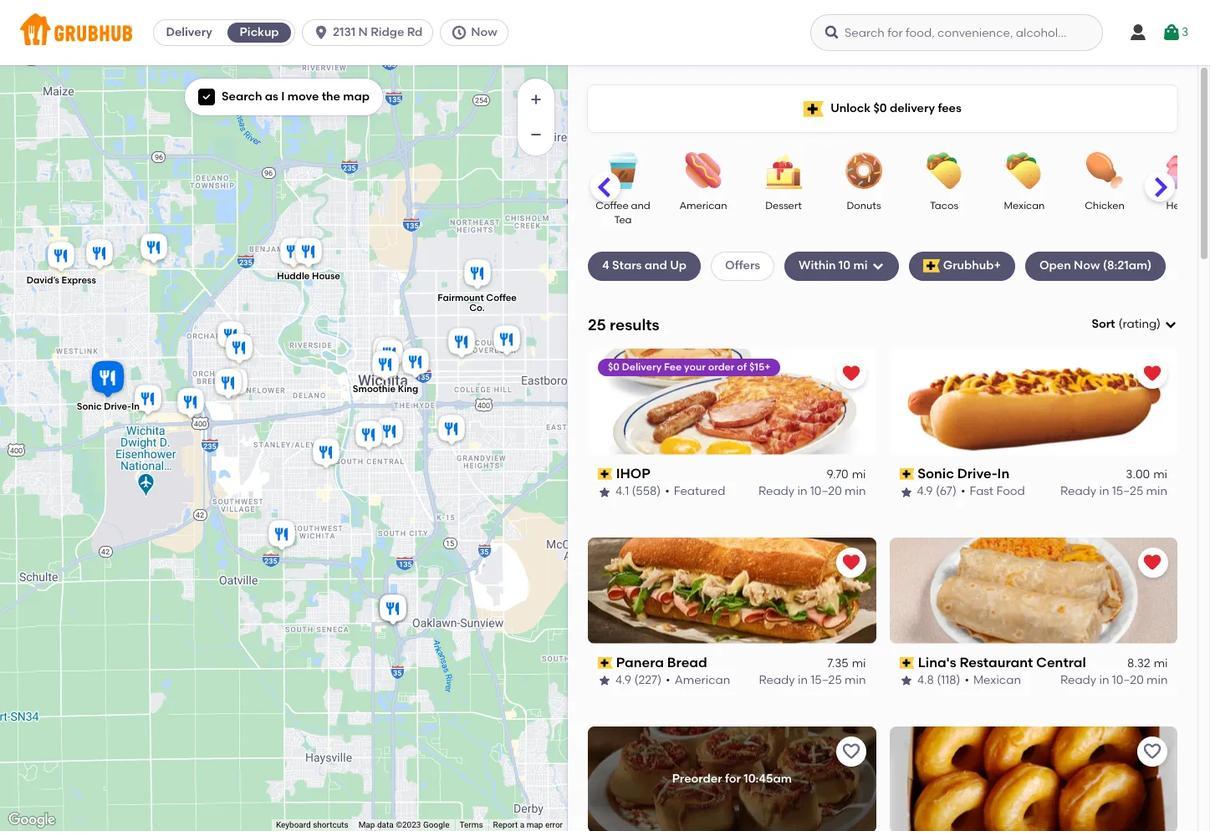 Task type: locate. For each thing, give the bounding box(es) containing it.
0 vertical spatial sonic
[[76, 402, 101, 413]]

saved restaurant image for sonic drive-in
[[1143, 364, 1163, 384]]

express
[[61, 275, 96, 286]]

svg image for 2131 n ridge rd
[[313, 24, 330, 41]]

fast
[[970, 485, 994, 499]]

drive-
[[103, 402, 131, 413], [958, 466, 998, 482]]

1 save this restaurant button from the left
[[836, 737, 866, 767]]

open now (8:21am)
[[1040, 259, 1152, 273]]

0 vertical spatial now
[[471, 25, 497, 39]]

0 vertical spatial map
[[343, 90, 370, 104]]

sort ( rating )
[[1092, 317, 1161, 331]]

1 vertical spatial grubhub plus flag logo image
[[923, 260, 940, 273]]

1 vertical spatial american
[[675, 674, 731, 688]]

1 horizontal spatial delivery
[[622, 361, 662, 373]]

1 horizontal spatial in
[[998, 466, 1010, 482]]

mi right 3.00 at the right bottom of the page
[[1154, 468, 1168, 482]]

0 horizontal spatial 15–25
[[811, 674, 842, 688]]

lina's restaurant central logo image
[[890, 538, 1178, 644]]

mi for drive-
[[1154, 468, 1168, 482]]

7.35 mi
[[827, 657, 866, 671]]

and
[[631, 200, 651, 212], [645, 259, 667, 273]]

1 horizontal spatial svg image
[[1128, 23, 1149, 43]]

coffee right co.
[[486, 293, 516, 304]]

drive- up fast
[[958, 466, 998, 482]]

1 horizontal spatial sonic
[[918, 466, 954, 482]]

sonic inside smoothie king sonic drive-in
[[76, 402, 101, 413]]

svg image
[[1128, 23, 1149, 43], [871, 260, 885, 273]]

4.9 (67)
[[917, 485, 957, 499]]

0 horizontal spatial in
[[131, 402, 139, 413]]

preorder for 10:45am
[[672, 772, 792, 786]]

star icon image for panera bread
[[598, 675, 612, 688]]

tacos y gorditas torres image
[[373, 415, 406, 452]]

1 horizontal spatial 4.9
[[917, 485, 933, 499]]

©2023
[[396, 821, 421, 830]]

delivery
[[166, 25, 212, 39], [622, 361, 662, 373]]

now button
[[440, 19, 515, 46]]

donuts image
[[835, 152, 893, 189]]

lina's restaurant central
[[918, 655, 1086, 671]]

ready right "featured"
[[759, 485, 795, 499]]

now right open
[[1074, 259, 1100, 273]]

3
[[1182, 25, 1189, 39]]

min down 3.00 mi
[[1147, 485, 1168, 499]]

)
[[1157, 317, 1161, 331]]

10–20 down 9.70
[[810, 485, 842, 499]]

subway® 10907-0 image
[[276, 235, 310, 272]]

ready in 15–25 min down 7.35
[[759, 674, 866, 688]]

1 vertical spatial map
[[527, 821, 543, 830]]

star icon image for lina's restaurant central
[[900, 675, 913, 688]]

svg image inside 2131 n ridge rd button
[[313, 24, 330, 41]]

now inside 'button'
[[471, 25, 497, 39]]

10–20 for lina's restaurant central
[[1112, 674, 1144, 688]]

svg image right 10 on the top right of the page
[[871, 260, 885, 273]]

chicken image
[[1076, 152, 1134, 189]]

0 vertical spatial grubhub plus flag logo image
[[804, 101, 824, 117]]

min down '7.35 mi'
[[845, 674, 866, 688]]

coffee up "tea"
[[596, 200, 629, 212]]

svg image inside now 'button'
[[451, 24, 468, 41]]

sonic up 4.9 (67)
[[918, 466, 954, 482]]

3.00
[[1126, 468, 1150, 482]]

star icon image left the 4.1
[[598, 486, 612, 499]]

1 vertical spatial drive-
[[958, 466, 998, 482]]

smoothie king sonic drive-in
[[76, 384, 418, 413]]

4
[[602, 259, 610, 273]]

1 vertical spatial svg image
[[871, 260, 885, 273]]

None field
[[1092, 316, 1178, 333]]

delivery left pickup
[[166, 25, 212, 39]]

$0 down '25 results'
[[608, 361, 620, 373]]

1 vertical spatial ready in 10–20 min
[[1060, 674, 1168, 688]]

1 vertical spatial 10–20
[[1112, 674, 1144, 688]]

egg cetera image
[[373, 337, 406, 374]]

rd
[[407, 25, 423, 39]]

1 horizontal spatial $0
[[874, 101, 887, 115]]

star icon image left 4.9 (67)
[[900, 486, 913, 499]]

saved restaurant button
[[836, 359, 866, 389], [1138, 359, 1168, 389], [836, 548, 866, 578], [1138, 548, 1168, 578]]

mexican down mexican image
[[1004, 200, 1045, 212]]

subscription pass image
[[900, 469, 914, 480], [598, 657, 613, 669], [900, 657, 914, 669]]

0 vertical spatial $0
[[874, 101, 887, 115]]

subscription pass image left sonic drive-in
[[900, 469, 914, 480]]

mi right 9.70
[[852, 468, 866, 482]]

drive- inside smoothie king sonic drive-in
[[103, 402, 131, 413]]

map right a
[[527, 821, 543, 830]]

fairmount coffee co. image
[[461, 257, 494, 294]]

min
[[845, 485, 866, 499], [1147, 485, 1168, 499], [845, 674, 866, 688], [1147, 674, 1168, 688]]

1 horizontal spatial drive-
[[958, 466, 998, 482]]

0 horizontal spatial grubhub plus flag logo image
[[804, 101, 824, 117]]

saved restaurant button for lina's restaurant central
[[1138, 548, 1168, 578]]

1 vertical spatial 15–25
[[811, 674, 842, 688]]

0 vertical spatial svg image
[[1128, 23, 1149, 43]]

0 vertical spatial and
[[631, 200, 651, 212]]

mi for bread
[[852, 657, 866, 671]]

ready in 15–25 min for panera bread
[[759, 674, 866, 688]]

in
[[798, 485, 808, 499], [1100, 485, 1110, 499], [798, 674, 808, 688], [1099, 674, 1109, 688]]

svg image inside main navigation navigation
[[1128, 23, 1149, 43]]

featured
[[674, 485, 726, 499]]

1 horizontal spatial now
[[1074, 259, 1100, 273]]

(8:21am)
[[1103, 259, 1152, 273]]

0 vertical spatial drive-
[[103, 402, 131, 413]]

2131 n ridge rd button
[[302, 19, 440, 46]]

0 horizontal spatial sonic
[[76, 402, 101, 413]]

subscription pass image left lina's at the bottom right of the page
[[900, 657, 914, 669]]

in for lina's restaurant central
[[1099, 674, 1109, 688]]

10:45am
[[744, 772, 792, 786]]

mi right 8.32
[[1154, 657, 1168, 671]]

• right (558)
[[665, 485, 670, 499]]

0 horizontal spatial ready in 15–25 min
[[759, 674, 866, 688]]

0 horizontal spatial ready in 10–20 min
[[759, 485, 866, 499]]

village inn image
[[265, 518, 298, 555]]

ready in 10–20 min for lina's restaurant central
[[1060, 674, 1168, 688]]

4.1
[[616, 485, 629, 499]]

2131
[[333, 25, 356, 39]]

your
[[684, 361, 706, 373]]

mi right 7.35
[[852, 657, 866, 671]]

grubhub plus flag logo image left "unlock"
[[804, 101, 824, 117]]

and up "tea"
[[631, 200, 651, 212]]

delivery left fee
[[622, 361, 662, 373]]

offers
[[725, 259, 761, 273]]

grubhub plus flag logo image left grubhub+
[[923, 260, 940, 273]]

map
[[343, 90, 370, 104], [527, 821, 543, 830]]

1 vertical spatial and
[[645, 259, 667, 273]]

1 vertical spatial now
[[1074, 259, 1100, 273]]

ihop image
[[376, 592, 409, 629], [376, 592, 409, 629]]

dessert image
[[755, 152, 813, 189]]

spear's restaurant & pie shop image
[[211, 366, 245, 403]]

0 horizontal spatial now
[[471, 25, 497, 39]]

ready for panera bread
[[759, 674, 795, 688]]

0 vertical spatial ready in 15–25 min
[[1061, 485, 1168, 499]]

0 vertical spatial 4.9
[[917, 485, 933, 499]]

in up 'food'
[[998, 466, 1010, 482]]

jimmie's diner image
[[435, 412, 468, 449]]

svg image left 3 button
[[1128, 23, 1149, 43]]

min for ihop
[[845, 485, 866, 499]]

american
[[680, 200, 727, 212], [675, 674, 731, 688]]

subscription pass image left panera
[[598, 657, 613, 669]]

4.8
[[917, 674, 934, 688]]

0 vertical spatial mexican
[[1004, 200, 1045, 212]]

• for sonic drive-in
[[961, 485, 966, 499]]

healthy image
[[1156, 152, 1210, 189]]

1 vertical spatial coffee
[[486, 293, 516, 304]]

grubhub plus flag logo image
[[804, 101, 824, 117], [923, 260, 940, 273]]

sonic left cracker barrel image
[[76, 402, 101, 413]]

map
[[359, 821, 375, 830]]

•
[[665, 485, 670, 499], [961, 485, 966, 499], [666, 674, 671, 688], [964, 674, 969, 688]]

ready down central
[[1060, 674, 1096, 688]]

1 vertical spatial $0
[[608, 361, 620, 373]]

0 horizontal spatial delivery
[[166, 25, 212, 39]]

15–25 down 7.35
[[811, 674, 842, 688]]

0 vertical spatial delivery
[[166, 25, 212, 39]]

1 horizontal spatial ready in 15–25 min
[[1061, 485, 1168, 499]]

open
[[1040, 259, 1071, 273]]

0 horizontal spatial 10–20
[[810, 485, 842, 499]]

unlock $0 delivery fees
[[831, 101, 962, 115]]

1 horizontal spatial coffee
[[596, 200, 629, 212]]

min down 9.70 mi
[[845, 485, 866, 499]]

4.9 left (67)
[[917, 485, 933, 499]]

in right the sonic drive-in image
[[131, 402, 139, 413]]

mi for restaurant
[[1154, 657, 1168, 671]]

10–20 down 8.32
[[1112, 674, 1144, 688]]

$0 right "unlock"
[[874, 101, 887, 115]]

fee
[[664, 361, 682, 373]]

chicken
[[1085, 200, 1125, 212]]

delivery
[[890, 101, 935, 115]]

map right the
[[343, 90, 370, 104]]

• for lina's restaurant central
[[964, 674, 969, 688]]

0 horizontal spatial svg image
[[871, 260, 885, 273]]

0 horizontal spatial save this restaurant button
[[836, 737, 866, 767]]

now right rd
[[471, 25, 497, 39]]

4.9 (227)
[[616, 674, 662, 688]]

min for sonic drive-in
[[1147, 485, 1168, 499]]

15–25 for panera bread
[[811, 674, 842, 688]]

(558)
[[632, 485, 661, 499]]

1 horizontal spatial 10–20
[[1112, 674, 1144, 688]]

a
[[520, 821, 525, 830]]

tea
[[614, 214, 632, 226]]

pickup button
[[224, 19, 295, 46]]

save this restaurant image
[[841, 742, 861, 762]]

0 horizontal spatial drive-
[[103, 402, 131, 413]]

star icon image left 4.8
[[900, 675, 913, 688]]

now
[[471, 25, 497, 39], [1074, 259, 1100, 273]]

within 10 mi
[[799, 259, 868, 273]]

american down the "american" image
[[680, 200, 727, 212]]

mexican down restaurant
[[973, 674, 1021, 688]]

tacos
[[930, 200, 959, 212]]

1 vertical spatial 4.9
[[616, 674, 632, 688]]

cracker barrel image
[[131, 382, 164, 419]]

0 vertical spatial 10–20
[[810, 485, 842, 499]]

save this restaurant image
[[1143, 742, 1163, 762]]

4.9 left '(227)'
[[616, 674, 632, 688]]

saved restaurant image
[[841, 364, 861, 384], [1143, 364, 1163, 384], [841, 553, 861, 573], [1143, 553, 1163, 573]]

svg image inside 3 button
[[1162, 23, 1182, 43]]

0 horizontal spatial coffee
[[486, 293, 516, 304]]

4.1 (558)
[[616, 485, 661, 499]]

and left up
[[645, 259, 667, 273]]

svg image for now
[[451, 24, 468, 41]]

4.9 for panera bread
[[616, 674, 632, 688]]

0 vertical spatial ready in 10–20 min
[[759, 485, 866, 499]]

map region
[[0, 0, 682, 832]]

15–25
[[1112, 485, 1144, 499], [811, 674, 842, 688]]

ihop logo image
[[588, 349, 876, 455]]

ready right • american
[[759, 674, 795, 688]]

grubhub plus flag logo image for unlock $0 delivery fees
[[804, 101, 824, 117]]

ready in 15–25 min down 3.00 at the right bottom of the page
[[1061, 485, 1168, 499]]

7.35
[[827, 657, 849, 671]]

$15+
[[749, 361, 771, 373]]

ready in 10–20 min for ihop
[[759, 485, 866, 499]]

as
[[265, 90, 278, 104]]

1 horizontal spatial ready in 10–20 min
[[1060, 674, 1168, 688]]

15–25 down 3.00 at the right bottom of the page
[[1112, 485, 1144, 499]]

drive- left cracker barrel image
[[103, 402, 131, 413]]

save this restaurant button
[[836, 737, 866, 767], [1138, 737, 1168, 767]]

min for lina's restaurant central
[[1147, 674, 1168, 688]]

min down 8.32 mi
[[1147, 674, 1168, 688]]

8.32
[[1127, 657, 1150, 671]]

keyboard shortcuts button
[[276, 820, 349, 832]]

10
[[839, 259, 851, 273]]

0 horizontal spatial 4.9
[[616, 674, 632, 688]]

1 vertical spatial mexican
[[973, 674, 1021, 688]]

star icon image left 4.9 (227)
[[598, 675, 612, 688]]

1 horizontal spatial grubhub plus flag logo image
[[923, 260, 940, 273]]

grubhub+
[[943, 259, 1001, 273]]

in for panera bread
[[798, 674, 808, 688]]

0 vertical spatial coffee
[[596, 200, 629, 212]]

star icon image for sonic drive-in
[[900, 486, 913, 499]]

move
[[288, 90, 319, 104]]

1 vertical spatial ready in 15–25 min
[[759, 674, 866, 688]]

american down the bread
[[675, 674, 731, 688]]

10–20 for ihop
[[810, 485, 842, 499]]

hurts donut co image
[[137, 231, 170, 268]]

1 vertical spatial delivery
[[622, 361, 662, 373]]

sonic
[[76, 402, 101, 413], [918, 466, 954, 482]]

minus icon image
[[528, 126, 545, 143]]

in for ihop
[[798, 485, 808, 499]]

coffee inside coffee and tea
[[596, 200, 629, 212]]

ready right 'food'
[[1061, 485, 1097, 499]]

n
[[359, 25, 368, 39]]

• right (67)
[[961, 485, 966, 499]]

0 vertical spatial in
[[131, 402, 139, 413]]

panera bread logo image
[[588, 538, 876, 644]]

smoothie king image
[[368, 348, 402, 385]]

in
[[131, 402, 139, 413], [998, 466, 1010, 482]]

ready in 10–20 min
[[759, 485, 866, 499], [1060, 674, 1168, 688]]

ready
[[759, 485, 795, 499], [1061, 485, 1097, 499], [759, 674, 795, 688], [1060, 674, 1096, 688]]

1 horizontal spatial 15–25
[[1112, 485, 1144, 499]]

bread
[[667, 655, 707, 671]]

ready in 10–20 min down 8.32
[[1060, 674, 1168, 688]]

• down panera bread
[[666, 674, 671, 688]]

stars
[[612, 259, 642, 273]]

1 horizontal spatial save this restaurant button
[[1138, 737, 1168, 767]]

• right (118)
[[964, 674, 969, 688]]

subscription pass image for lina's restaurant central
[[900, 657, 914, 669]]

american image
[[674, 152, 733, 189]]

svg image
[[1162, 23, 1182, 43], [313, 24, 330, 41], [451, 24, 468, 41], [824, 24, 841, 41], [202, 92, 212, 102], [1164, 318, 1178, 331]]

star icon image
[[598, 486, 612, 499], [900, 486, 913, 499], [598, 675, 612, 688], [900, 675, 913, 688]]

ready in 10–20 min down 9.70
[[759, 485, 866, 499]]

0 vertical spatial 15–25
[[1112, 485, 1144, 499]]



Task type: vqa. For each thing, say whether or not it's contained in the screenshot.


Task type: describe. For each thing, give the bounding box(es) containing it.
3.00 mi
[[1126, 468, 1168, 482]]

report a map error link
[[493, 821, 563, 830]]

restaurant
[[960, 655, 1033, 671]]

pickup
[[240, 25, 279, 39]]

lina's restaurant central image
[[490, 323, 523, 360]]

grubhub plus flag logo image for grubhub+
[[923, 260, 940, 273]]

co.
[[469, 303, 485, 314]]

svg image for search as i move the map
[[202, 92, 212, 102]]

9.70
[[827, 468, 849, 482]]

order
[[708, 361, 735, 373]]

• american
[[666, 674, 731, 688]]

panera bread
[[616, 655, 707, 671]]

panera
[[616, 655, 664, 671]]

keyboard
[[276, 821, 311, 830]]

proce
[[1181, 655, 1210, 669]]

healthy
[[1166, 200, 1204, 212]]

mexican image
[[995, 152, 1054, 189]]

ridge
[[371, 25, 404, 39]]

ready for sonic drive-in
[[1061, 485, 1097, 499]]

for
[[725, 772, 741, 786]]

error
[[545, 821, 563, 830]]

google
[[423, 821, 450, 830]]

data
[[377, 821, 394, 830]]

search
[[222, 90, 262, 104]]

crispy donuts wichita image
[[222, 331, 256, 368]]

food
[[997, 485, 1025, 499]]

1 vertical spatial sonic
[[918, 466, 954, 482]]

subscription pass image for panera bread
[[598, 657, 613, 669]]

preorder
[[672, 772, 722, 786]]

• featured
[[665, 485, 726, 499]]

donuts
[[847, 200, 881, 212]]

saved restaurant button for panera bread
[[836, 548, 866, 578]]

none field containing sort
[[1092, 316, 1178, 333]]

25 results
[[588, 315, 660, 334]]

shortcuts
[[313, 821, 349, 830]]

david's express image
[[44, 239, 77, 276]]

star icon image for ihop
[[598, 486, 612, 499]]

(67)
[[936, 485, 957, 499]]

delivery button
[[154, 19, 224, 46]]

(118)
[[937, 674, 960, 688]]

Search for food, convenience, alcohol... search field
[[811, 14, 1103, 51]]

• mexican
[[964, 674, 1021, 688]]

coffee and tea image
[[594, 152, 652, 189]]

in for sonic drive-in
[[1100, 485, 1110, 499]]

popeyes image
[[214, 319, 247, 356]]

ready in 15–25 min for sonic drive-in
[[1061, 485, 1168, 499]]

1 horizontal spatial map
[[527, 821, 543, 830]]

sonic drive-in logo image
[[890, 349, 1178, 455]]

plus icon image
[[528, 91, 545, 108]]

subscription pass image
[[598, 469, 613, 480]]

the
[[322, 90, 340, 104]]

dessert
[[766, 200, 802, 212]]

ready for lina's restaurant central
[[1060, 674, 1096, 688]]

subscription pass image for sonic drive-in
[[900, 469, 914, 480]]

4.9 for sonic drive-in
[[917, 485, 933, 499]]

0 vertical spatial american
[[680, 200, 727, 212]]

coffee and tea
[[596, 200, 651, 226]]

oasis lounge image
[[217, 366, 251, 402]]

huddle house image
[[292, 235, 325, 272]]

(227)
[[634, 674, 662, 688]]

sonic drive-in image
[[87, 358, 128, 402]]

• for ihop
[[665, 485, 670, 499]]

hurts donut co logo image
[[890, 727, 1178, 832]]

sonic drive-in
[[918, 466, 1010, 482]]

1 vertical spatial in
[[998, 466, 1010, 482]]

don taco stop mexican fast food image
[[352, 418, 385, 455]]

fees
[[938, 101, 962, 115]]

saved restaurant image for panera bread
[[841, 553, 861, 573]]

coffee inside huddle house david's express fairmount coffee co.
[[486, 293, 516, 304]]

search as i move the map
[[222, 90, 370, 104]]

central
[[1036, 655, 1086, 671]]

old chicago pizza + taproom image
[[369, 335, 403, 371]]

2131 n ridge rd
[[333, 25, 423, 39]]

2 save this restaurant button from the left
[[1138, 737, 1168, 767]]

up
[[670, 259, 687, 273]]

tacos image
[[915, 152, 974, 189]]

8.32 mi
[[1127, 657, 1168, 671]]

king
[[398, 384, 418, 395]]

15–25 for sonic drive-in
[[1112, 485, 1144, 499]]

mi right 10 on the top right of the page
[[854, 259, 868, 273]]

• fast food
[[961, 485, 1025, 499]]

svg image inside field
[[1164, 318, 1178, 331]]

of
[[737, 361, 747, 373]]

keyboard shortcuts
[[276, 821, 349, 830]]

terms
[[460, 821, 483, 830]]

(
[[1119, 317, 1123, 331]]

the easy egg breakfast & lunch image
[[174, 386, 207, 422]]

ihop
[[616, 466, 651, 482]]

results
[[610, 315, 660, 334]]

3 button
[[1162, 18, 1189, 48]]

4 stars and up
[[602, 259, 687, 273]]

ready for ihop
[[759, 485, 795, 499]]

0 horizontal spatial $0
[[608, 361, 620, 373]]

and inside coffee and tea
[[631, 200, 651, 212]]

saved restaurant image for lina's restaurant central
[[1143, 553, 1163, 573]]

within
[[799, 259, 836, 273]]

report
[[493, 821, 518, 830]]

lalo's mexican food image
[[309, 436, 343, 473]]

main navigation navigation
[[0, 0, 1210, 65]]

svg image for 3
[[1162, 23, 1182, 43]]

huddle house david's express fairmount coffee co.
[[26, 271, 516, 314]]

9.70 mi
[[827, 468, 866, 482]]

panera bread image
[[445, 325, 478, 362]]

• for panera bread
[[666, 674, 671, 688]]

0 horizontal spatial map
[[343, 90, 370, 104]]

lina's
[[918, 655, 956, 671]]

min for panera bread
[[845, 674, 866, 688]]

rating
[[1123, 317, 1157, 331]]

delivery inside button
[[166, 25, 212, 39]]

google image
[[4, 810, 59, 832]]

sort
[[1092, 317, 1116, 331]]

sugar shak daylight donuts image
[[82, 237, 116, 274]]

david's
[[26, 275, 59, 286]]

house
[[312, 271, 340, 282]]

in inside smoothie king sonic drive-in
[[131, 402, 139, 413]]

fairmount
[[437, 293, 484, 304]]

smoothie
[[352, 384, 395, 395]]

saved restaurant button for sonic drive-in
[[1138, 359, 1168, 389]]

4.8 (118)
[[917, 674, 960, 688]]

the donut whole image
[[399, 345, 432, 382]]

map data ©2023 google
[[359, 821, 450, 830]]



